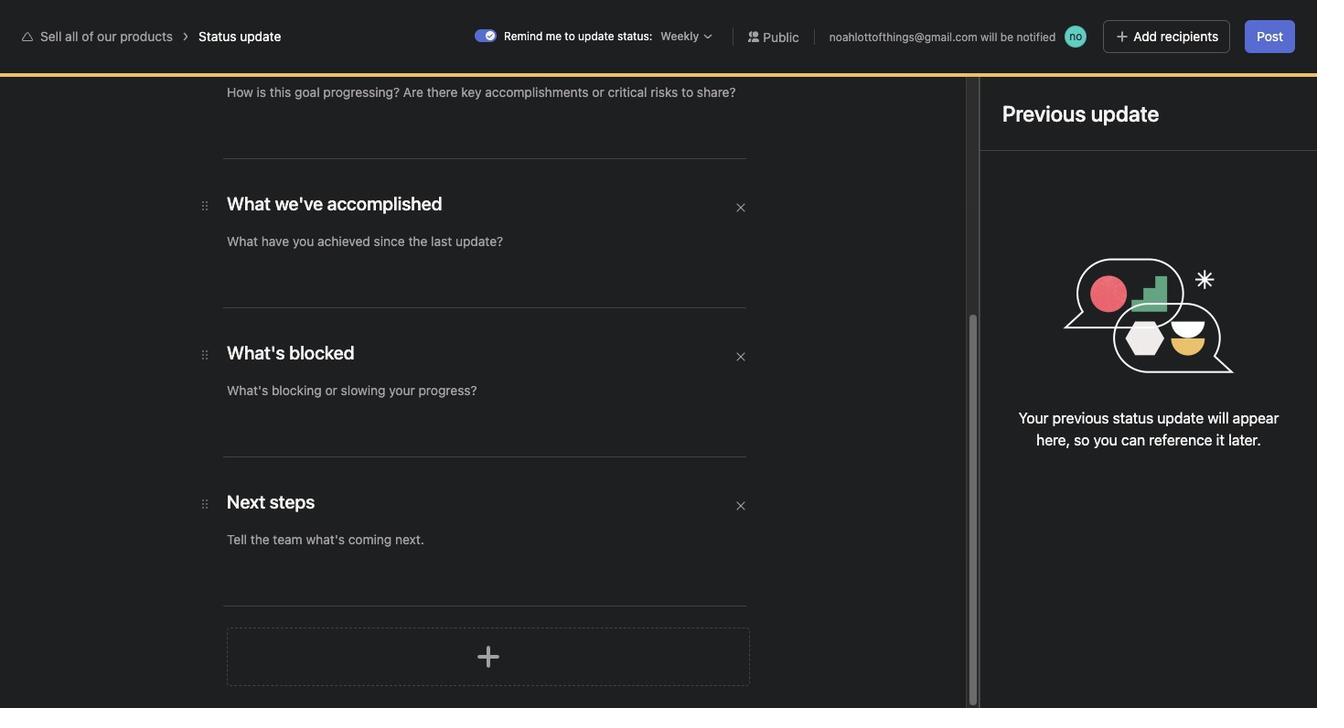 Task type: describe. For each thing, give the bounding box(es) containing it.
date
[[1057, 518, 1081, 532]]

show options image
[[492, 81, 507, 95]]

all for our
[[65, 28, 78, 44]]

your
[[1019, 410, 1049, 427]]

a for parent
[[1027, 612, 1034, 626]]

our products
[[378, 77, 483, 98]]

status
[[199, 28, 237, 44]]

of for our products
[[357, 77, 374, 98]]

add billing info button
[[1164, 9, 1258, 35]]

search button
[[443, 7, 882, 37]]

your previous status update will appear here, so you can reference it later.
[[1019, 410, 1280, 448]]

this goal
[[1016, 233, 1085, 254]]

mb
[[1188, 70, 1205, 84]]

remove section image for what's blocked text box at the left
[[736, 351, 747, 362]]

Section title text field
[[227, 191, 442, 217]]

weekly
[[661, 29, 699, 43]]

add a sub-goal button
[[346, 663, 461, 688]]

period
[[991, 453, 1025, 467]]

sub-
[[405, 668, 430, 682]]

reference
[[1150, 432, 1213, 448]]

set a custom due date
[[962, 518, 1081, 532]]

what's the status?
[[354, 230, 507, 251]]

share button
[[1235, 65, 1296, 91]]

what's for what's in my trial?
[[1050, 15, 1086, 28]]

billing
[[1196, 15, 1227, 28]]

search list box
[[443, 7, 882, 37]]

me
[[546, 29, 562, 43]]

status
[[1114, 410, 1154, 427]]

set
[[962, 518, 980, 532]]

parent goals
[[961, 588, 1028, 601]]

feedback
[[991, 664, 1039, 677]]

insights element
[[0, 167, 220, 291]]

about this goal
[[961, 233, 1085, 254]]

weekly button
[[657, 27, 719, 46]]

my
[[1101, 15, 1117, 28]]

invite a teammate to start collaborating in asana
[[120, 611, 271, 647]]

goal for add a sub-goal
[[430, 668, 453, 682]]

custom
[[992, 518, 1032, 532]]

previous update
[[1003, 101, 1160, 126]]

sell for sell all of our products
[[40, 28, 62, 44]]

my
[[300, 57, 318, 72]]

here,
[[1037, 432, 1071, 448]]

invite
[[120, 611, 152, 627]]

trial?
[[1120, 15, 1145, 28]]

no button
[[1057, 24, 1089, 49]]

can
[[1122, 432, 1146, 448]]

of for our
[[82, 28, 94, 44]]

you
[[1094, 432, 1118, 448]]

connect
[[980, 612, 1024, 626]]

home link
[[11, 56, 209, 85]]

a for teammate
[[155, 611, 162, 627]]

sell all of our products
[[40, 28, 173, 44]]

days
[[986, 21, 1010, 35]]

post button
[[1246, 20, 1296, 53]]

time period
[[961, 453, 1025, 467]]

sell all of our products link
[[40, 28, 173, 44]]

add recipients
[[1134, 28, 1219, 44]]

0 vertical spatial will
[[981, 30, 998, 43]]

status update
[[199, 28, 281, 44]]

my workspace goals
[[300, 57, 420, 72]]

public
[[764, 29, 800, 44]]

what's for what's the status?
[[354, 230, 412, 251]]

0 horizontal spatial update
[[240, 28, 281, 44]]

my workspace goals link
[[300, 55, 420, 75]]

owner
[[992, 277, 1028, 293]]

29 days left
[[970, 21, 1031, 35]]

remind
[[504, 29, 543, 43]]

Section title text field
[[227, 490, 315, 515]]

share
[[1258, 70, 1288, 84]]

connect a parent goal button
[[953, 607, 1105, 632]]

accountable
[[961, 345, 1035, 361]]



Task type: locate. For each thing, give the bounding box(es) containing it.
so
[[1075, 432, 1090, 448]]

accountable team
[[961, 345, 1068, 361]]

0 vertical spatial all
[[65, 28, 78, 44]]

noahlottofthings@gmail.com
[[830, 30, 978, 43]]

1 vertical spatial to
[[228, 611, 240, 627]]

remove section image
[[736, 202, 747, 213], [736, 351, 747, 362], [736, 501, 747, 512]]

products
[[120, 28, 173, 44]]

set a custom due date button
[[958, 516, 1086, 535]]

1 horizontal spatial add
[[1134, 28, 1158, 44]]

0 likes. click to like this task image
[[518, 81, 533, 95]]

goal right parent
[[1074, 612, 1097, 626]]

sell up home
[[40, 28, 62, 44]]

1 horizontal spatial to
[[565, 29, 575, 43]]

no right mb
[[1208, 70, 1221, 84]]

of down "my workspace goals" link
[[357, 77, 374, 98]]

1 vertical spatial in
[[200, 632, 211, 647]]

connect a parent goal
[[980, 612, 1097, 626]]

send feedback
[[961, 664, 1039, 677]]

to inside "invite a teammate to start collaborating in asana"
[[228, 611, 240, 627]]

1 horizontal spatial will
[[1209, 410, 1230, 427]]

1 horizontal spatial sell
[[300, 77, 330, 98]]

workspace
[[322, 57, 385, 72]]

goals up connect
[[999, 588, 1028, 601]]

what's in my trial?
[[1050, 15, 1145, 28]]

0 horizontal spatial to
[[228, 611, 240, 627]]

remove section image for next steps text field
[[736, 501, 747, 512]]

in
[[1089, 15, 1098, 28], [200, 632, 211, 647]]

0 horizontal spatial what's
[[354, 230, 412, 251]]

start
[[243, 611, 271, 627]]

29
[[970, 21, 983, 35]]

0 horizontal spatial will
[[981, 30, 998, 43]]

0 vertical spatial to
[[565, 29, 575, 43]]

a for custom
[[983, 518, 989, 532]]

send feedback link
[[961, 663, 1039, 679]]

update right status
[[240, 28, 281, 44]]

0 horizontal spatial add
[[372, 668, 393, 682]]

add inside button
[[1134, 28, 1158, 44]]

0 vertical spatial of
[[82, 28, 94, 44]]

all up home
[[65, 28, 78, 44]]

0 horizontal spatial sell
[[40, 28, 62, 44]]

the status?
[[416, 230, 507, 251]]

in left my
[[1089, 15, 1098, 28]]

will
[[981, 30, 998, 43], [1209, 410, 1230, 427]]

sell all of our products
[[300, 77, 483, 98]]

update left status:
[[579, 29, 615, 43]]

of
[[82, 28, 94, 44], [357, 77, 374, 98]]

add inside 'button'
[[1172, 15, 1193, 28]]

parent
[[1037, 612, 1071, 626]]

status:
[[618, 29, 653, 43]]

a inside button
[[983, 518, 989, 532]]

1 remove section image from the top
[[736, 202, 747, 213]]

1 vertical spatial of
[[357, 77, 374, 98]]

1 vertical spatial goals
[[999, 588, 1028, 601]]

remind me to update status:
[[504, 29, 653, 43]]

noahlottofthings@gmail.com will be notified
[[830, 30, 1057, 43]]

Section title text field
[[227, 340, 355, 366]]

no down what's in my trial? at the right top
[[1070, 29, 1083, 43]]

0 vertical spatial in
[[1089, 15, 1098, 28]]

what's inside 'what's in my trial?' button
[[1050, 15, 1086, 28]]

add inside "button"
[[372, 668, 393, 682]]

post
[[1258, 28, 1284, 44]]

in down teammate
[[200, 632, 211, 647]]

update for remind me to update status:
[[579, 29, 615, 43]]

a up collaborating
[[155, 611, 162, 627]]

about
[[961, 233, 1011, 254]]

collaborating
[[120, 632, 197, 647]]

teammate
[[166, 611, 225, 627]]

add for add recipients
[[1134, 28, 1158, 44]]

1 vertical spatial all
[[334, 77, 353, 98]]

goal for connect a parent goal
[[1074, 612, 1097, 626]]

0 vertical spatial what's
[[1050, 15, 1086, 28]]

previous
[[1053, 410, 1110, 427]]

1 horizontal spatial what's
[[1050, 15, 1086, 28]]

a right set
[[983, 518, 989, 532]]

0 horizontal spatial in
[[200, 632, 211, 647]]

add a sub-goal
[[372, 668, 453, 682]]

a left parent
[[1027, 612, 1034, 626]]

asana
[[214, 632, 250, 647]]

what's in my trial? button
[[1042, 9, 1153, 35]]

invite a teammate to start collaborating in asana tooltip
[[105, 599, 319, 701]]

update
[[240, 28, 281, 44], [579, 29, 615, 43], [1158, 410, 1205, 427]]

later.
[[1229, 432, 1262, 448]]

parent
[[961, 588, 996, 601]]

sell down my on the top of the page
[[300, 77, 330, 98]]

1 horizontal spatial all
[[334, 77, 353, 98]]

goals up sell all of our products
[[389, 57, 420, 72]]

what's
[[1050, 15, 1086, 28], [354, 230, 412, 251]]

add recipients button
[[1104, 20, 1231, 53]]

3 remove section image from the top
[[736, 501, 747, 512]]

it
[[1217, 432, 1225, 448]]

1 vertical spatial goal
[[430, 668, 453, 682]]

0 horizontal spatial of
[[82, 28, 94, 44]]

no
[[1070, 29, 1083, 43], [1208, 70, 1221, 84]]

1 horizontal spatial update
[[579, 29, 615, 43]]

1 horizontal spatial no
[[1208, 70, 1221, 84]]

a inside "button"
[[396, 668, 402, 682]]

what's down what we've accomplished text field
[[354, 230, 412, 251]]

1 horizontal spatial of
[[357, 77, 374, 98]]

0 vertical spatial sell
[[40, 28, 62, 44]]

add report section image
[[474, 643, 503, 672]]

0 horizontal spatial no
[[1070, 29, 1083, 43]]

goal
[[961, 277, 988, 293]]

left
[[1013, 21, 1031, 35]]

1 vertical spatial remove section image
[[736, 351, 747, 362]]

switch
[[475, 29, 497, 42]]

update inside "your previous status update will appear here, so you can reference it later."
[[1158, 410, 1205, 427]]

2 horizontal spatial add
[[1172, 15, 1193, 28]]

a left sub-
[[396, 668, 402, 682]]

to
[[565, 29, 575, 43], [228, 611, 240, 627]]

a
[[983, 518, 989, 532], [155, 611, 162, 627], [1027, 612, 1034, 626], [396, 668, 402, 682]]

in inside "invite a teammate to start collaborating in asana"
[[200, 632, 211, 647]]

all for our products
[[334, 77, 353, 98]]

1 horizontal spatial goals
[[999, 588, 1028, 601]]

update up reference
[[1158, 410, 1205, 427]]

Goal name text field
[[339, 140, 1185, 206]]

info
[[1230, 15, 1249, 28]]

a for sub-
[[396, 668, 402, 682]]

of left our
[[82, 28, 94, 44]]

no inside button
[[1070, 29, 1083, 43]]

goal owner
[[961, 277, 1028, 293]]

0 vertical spatial goals
[[389, 57, 420, 72]]

team
[[1039, 345, 1068, 361]]

2 horizontal spatial update
[[1158, 410, 1205, 427]]

due
[[1035, 518, 1054, 532]]

goal
[[1074, 612, 1097, 626], [430, 668, 453, 682]]

sell for sell all of our products
[[300, 77, 330, 98]]

to right me
[[565, 29, 575, 43]]

be
[[1001, 30, 1014, 43]]

2 vertical spatial remove section image
[[736, 501, 747, 512]]

all down workspace
[[334, 77, 353, 98]]

all
[[65, 28, 78, 44], [334, 77, 353, 98]]

remove section image for what we've accomplished text field
[[736, 202, 747, 213]]

add for add billing info
[[1172, 15, 1193, 28]]

to up the asana
[[228, 611, 240, 627]]

a inside "invite a teammate to start collaborating in asana"
[[155, 611, 162, 627]]

will up 'it'
[[1209, 410, 1230, 427]]

goal inside connect a parent goal button
[[1074, 612, 1097, 626]]

appear
[[1234, 410, 1280, 427]]

notified
[[1017, 30, 1057, 43]]

in inside button
[[1089, 15, 1098, 28]]

0 vertical spatial remove section image
[[736, 202, 747, 213]]

search
[[474, 14, 515, 29]]

1 vertical spatial what's
[[354, 230, 412, 251]]

goal inside add a sub-goal "button"
[[430, 668, 453, 682]]

update for your previous status update will appear here, so you can reference it later.
[[1158, 410, 1205, 427]]

add billing info
[[1172, 15, 1249, 28]]

0 horizontal spatial all
[[65, 28, 78, 44]]

0 vertical spatial goal
[[1074, 612, 1097, 626]]

time
[[961, 453, 988, 467]]

0 vertical spatial no
[[1070, 29, 1083, 43]]

send
[[961, 664, 988, 677]]

what's up notified
[[1050, 15, 1086, 28]]

our
[[97, 28, 117, 44]]

will inside "your previous status update will appear here, so you can reference it later."
[[1209, 410, 1230, 427]]

1 vertical spatial sell
[[300, 77, 330, 98]]

home
[[48, 62, 83, 78]]

1 vertical spatial will
[[1209, 410, 1230, 427]]

sell
[[40, 28, 62, 44], [300, 77, 330, 98]]

goal left add report section image
[[430, 668, 453, 682]]

will left the be
[[981, 30, 998, 43]]

2 remove section image from the top
[[736, 351, 747, 362]]

1 horizontal spatial in
[[1089, 15, 1098, 28]]

0 horizontal spatial goals
[[389, 57, 420, 72]]

goals inside "my workspace goals" link
[[389, 57, 420, 72]]

1 vertical spatial no
[[1208, 70, 1221, 84]]

add for add a sub-goal
[[372, 668, 393, 682]]

0 horizontal spatial goal
[[430, 668, 453, 682]]

1 horizontal spatial goal
[[1074, 612, 1097, 626]]

recipients
[[1161, 28, 1219, 44]]

a inside button
[[1027, 612, 1034, 626]]

goals
[[389, 57, 420, 72], [999, 588, 1028, 601]]



Task type: vqa. For each thing, say whether or not it's contained in the screenshot.
Emoji icon
no



